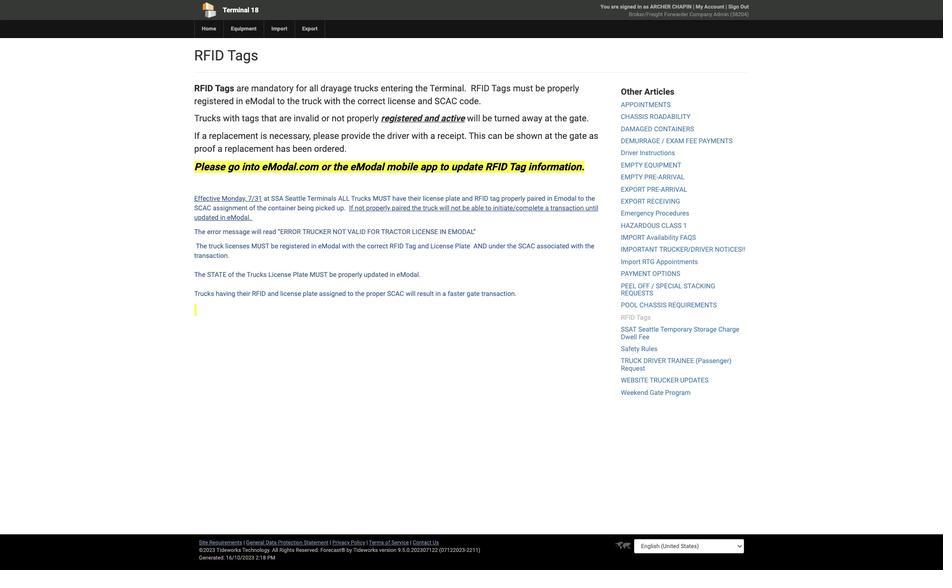 Task type: describe. For each thing, give the bounding box(es) containing it.
and inside at ssa seattle terminals all trucks must have their license plate and rfid tag properly paired in emodal to the scac assignment of the container being picked up.
[[462, 195, 473, 203]]

empty pre-arrival link
[[621, 174, 685, 181]]

emodal.com
[[262, 161, 319, 173]]

the right under
[[508, 243, 517, 250]]

update
[[452, 161, 483, 173]]

for
[[296, 83, 307, 94]]

forwarder
[[665, 11, 689, 18]]

will down 'code.'
[[467, 114, 481, 124]]

requirements
[[669, 302, 718, 309]]

0 vertical spatial replacement
[[209, 131, 258, 142]]

truck
[[621, 358, 642, 365]]

with inside if a replacement is necessary, please provide the driver with a receipt. this can be shown at the gate as proof a replacement has been ordered.
[[412, 131, 429, 142]]

rtg
[[643, 258, 655, 266]]

the left gate.
[[555, 114, 568, 124]]

storage
[[694, 326, 717, 334]]

"error
[[278, 228, 301, 236]]

in inside you are signed in as archer chapin | my account | sign out broker/freight forwarder company admin (58204)
[[638, 4, 642, 10]]

faqs
[[681, 234, 697, 242]]

0 vertical spatial import
[[272, 26, 288, 32]]

tideworks
[[354, 548, 378, 554]]

terms
[[369, 540, 384, 547]]

import
[[621, 234, 646, 242]]

the down for
[[287, 96, 300, 107]]

be up can
[[483, 114, 493, 124]]

1 horizontal spatial updated
[[364, 271, 388, 279]]

will left result
[[406, 290, 416, 298]]

drayage
[[321, 83, 352, 94]]

tractor
[[382, 228, 411, 236]]

updates
[[681, 377, 709, 385]]

2 vertical spatial must
[[310, 271, 328, 279]]

stacking
[[684, 282, 716, 290]]

exam
[[667, 137, 685, 145]]

trucks up the proof
[[194, 114, 221, 124]]

damaged
[[621, 125, 653, 133]]

if for a
[[194, 131, 200, 142]]

away
[[522, 114, 543, 124]]

equipment
[[645, 161, 682, 169]]

effective
[[194, 195, 220, 203]]

must inside the truck licenses must be registered in emodal with the correct rfid tag and license plate  and under the scac associated with the transaction.
[[252, 243, 270, 250]]

with right associated
[[571, 243, 584, 250]]

result
[[418, 290, 434, 298]]

emodal inside are mandatory for all drayage trucks entering the terminal.  rfid tags must be properly registered in emodal to the truck with the correct license and scac code.
[[246, 96, 275, 107]]

7/31
[[248, 195, 262, 203]]

driver
[[388, 131, 410, 142]]

home link
[[194, 20, 223, 38]]

the down '7/31' at the top left
[[257, 205, 267, 212]]

company
[[690, 11, 713, 18]]

1 vertical spatial pre-
[[648, 186, 662, 193]]

a left faster
[[443, 290, 446, 298]]

state
[[207, 271, 227, 279]]

archer
[[651, 4, 671, 10]]

initiate/complete
[[493, 205, 544, 212]]

a inside if not properly paired the truck will not be able to initiate/complete a transaction until updated in emodal.
[[546, 205, 549, 212]]

scac right proper
[[387, 290, 404, 298]]

terminals
[[307, 195, 337, 203]]

and inside are mandatory for all drayage trucks entering the terminal.  rfid tags must be properly registered in emodal to the truck with the correct license and scac code.
[[418, 96, 433, 107]]

import availability faqs link
[[621, 234, 697, 242]]

instructions
[[640, 149, 676, 157]]

hazardous
[[621, 222, 660, 230]]

not for invalid
[[332, 114, 345, 124]]

| left sign
[[726, 4, 728, 10]]

fee
[[639, 333, 650, 341]]

trucks down "licenses" in the top left of the page
[[247, 271, 267, 279]]

in inside if not properly paired the truck will not be able to initiate/complete a transaction until updated in emodal.
[[220, 214, 226, 222]]

driver instructions link
[[621, 149, 676, 157]]

| up forecast®
[[330, 540, 331, 547]]

trucker inside other articles appointments chassis roadability damaged containers demurrage / exam fee payments driver instructions empty equipment empty pre-arrival export pre-arrival export receiving emergency procedures hazardous class 1 import availability faqs important trucker/driver notices!! import rtg appointments payment options peel off / special stacking requests pool chassis requirements rfid tags ssat seattle temporary storage charge dwell fee safety rules truck driver trainee (passenger) request website trucker updates weekend gate program
[[650, 377, 679, 385]]

the down "ordered."
[[333, 161, 348, 173]]

1 vertical spatial plate
[[303, 290, 318, 298]]

a left "receipt."
[[431, 131, 436, 142]]

2 empty from the top
[[621, 174, 643, 181]]

being
[[298, 205, 314, 212]]

and inside the truck licenses must be registered in emodal with the correct rfid tag and license plate  and under the scac associated with the transaction.
[[418, 243, 429, 250]]

0 vertical spatial pre-
[[645, 174, 659, 181]]

the up information.
[[555, 131, 568, 142]]

in inside the truck licenses must be registered in emodal with the correct rfid tag and license plate  and under the scac associated with the transaction.
[[311, 243, 317, 250]]

tag for information.
[[509, 161, 526, 173]]

truck inside the truck licenses must be registered in emodal with the correct rfid tag and license plate  and under the scac associated with the transaction.
[[209, 243, 224, 250]]

be up assigned
[[330, 271, 337, 279]]

properly inside if not properly paired the truck will not be able to initiate/complete a transaction until updated in emodal.
[[366, 205, 391, 212]]

version
[[380, 548, 397, 554]]

equipment
[[231, 26, 257, 32]]

0 vertical spatial arrival
[[659, 174, 685, 181]]

18
[[251, 6, 259, 14]]

export receiving link
[[621, 198, 681, 205]]

contact
[[413, 540, 432, 547]]

a right the proof
[[218, 144, 223, 154]]

rfid inside the truck licenses must be registered in emodal with the correct rfid tag and license plate  and under the scac associated with the transaction.
[[390, 243, 404, 250]]

1 vertical spatial /
[[652, 282, 655, 290]]

in inside are mandatory for all drayage trucks entering the terminal.  rfid tags must be properly registered in emodal to the truck with the correct license and scac code.
[[236, 96, 243, 107]]

equipment link
[[223, 20, 264, 38]]

weekend
[[621, 389, 649, 397]]

transaction
[[551, 205, 584, 212]]

able
[[472, 205, 484, 212]]

the down the drayage
[[343, 96, 356, 107]]

mobile
[[387, 161, 418, 173]]

0 horizontal spatial license
[[269, 271, 291, 279]]

1 vertical spatial chassis
[[640, 302, 667, 309]]

at inside if a replacement is necessary, please provide the driver with a receipt. this can be shown at the gate as proof a replacement has been ordered.
[[545, 131, 553, 142]]

| up tideworks
[[367, 540, 368, 547]]

monday,
[[222, 195, 247, 203]]

the down valid
[[356, 243, 366, 250]]

truck driver trainee (passenger) request link
[[621, 358, 732, 373]]

scac inside the truck licenses must be registered in emodal with the correct rfid tag and license plate  and under the scac associated with the transaction.
[[519, 243, 536, 250]]

with inside are mandatory for all drayage trucks entering the terminal.  rfid tags must be properly registered in emodal to the truck with the correct license and scac code.
[[324, 96, 341, 107]]

1 vertical spatial or
[[321, 161, 331, 173]]

gate for the
[[570, 131, 587, 142]]

of inside site requirements | general data protection statement | privacy policy | terms of service | contact us ©2023 tideworks technology. all rights reserved. forecast® by tideworks version 9.5.0.202307122 (07122023-2211) generated: 16/10/2023 2:18 pm
[[386, 540, 391, 547]]

all
[[309, 83, 319, 94]]

1 vertical spatial emodal.
[[397, 271, 421, 279]]

emergency procedures link
[[621, 210, 690, 217]]

having
[[216, 290, 236, 298]]

registered inside the truck licenses must be registered in emodal with the correct rfid tag and license plate  and under the scac associated with the transaction.
[[280, 243, 310, 250]]

requirements
[[210, 540, 242, 547]]

until
[[586, 205, 599, 212]]

important
[[621, 246, 658, 254]]

privacy policy link
[[333, 540, 365, 547]]

updated inside if not properly paired the truck will not be able to initiate/complete a transaction until updated in emodal.
[[194, 214, 219, 222]]

16/10/2023
[[226, 556, 255, 562]]

are mandatory for all drayage trucks entering the terminal.  rfid tags must be properly registered in emodal to the truck with the correct license and scac code.
[[194, 83, 580, 107]]

emodal. inside if not properly paired the truck will not be able to initiate/complete a transaction until updated in emodal.
[[227, 214, 251, 222]]

0 vertical spatial chassis
[[621, 113, 649, 121]]

as inside if a replacement is necessary, please provide the driver with a receipt. this can be shown at the gate as proof a replacement has been ordered.
[[589, 131, 599, 142]]

the right entering
[[416, 83, 428, 94]]

assignment
[[213, 205, 248, 212]]

1 rfid tags from the top
[[194, 47, 259, 64]]

in down the truck licenses must be registered in emodal with the correct rfid tag and license plate  and under the scac associated with the transaction.
[[390, 271, 395, 279]]

rfid inside other articles appointments chassis roadability damaged containers demurrage / exam fee payments driver instructions empty equipment empty pre-arrival export pre-arrival export receiving emergency procedures hazardous class 1 import availability faqs important trucker/driver notices!! import rtg appointments payment options peel off / special stacking requests pool chassis requirements rfid tags ssat seattle temporary storage charge dwell fee safety rules truck driver trainee (passenger) request website trucker updates weekend gate program
[[621, 314, 635, 322]]

and down the state of the trucks license plate must be properly updated in emodal.
[[268, 290, 279, 298]]

export link
[[295, 20, 325, 38]]

payment options link
[[621, 270, 681, 278]]

0 vertical spatial /
[[662, 137, 665, 145]]

are inside you are signed in as archer chapin | my account | sign out broker/freight forwarder company admin (58204)
[[612, 4, 619, 10]]

appointments
[[657, 258, 699, 266]]

license inside the truck licenses must be registered in emodal with the correct rfid tag and license plate  and under the scac associated with the transaction.
[[431, 243, 454, 250]]

rfid inside at ssa seattle terminals all trucks must have their license plate and rfid tag properly paired in emodal to the scac assignment of the container being picked up.
[[475, 195, 489, 203]]

1 vertical spatial arrival
[[662, 186, 688, 193]]

properly inside are mandatory for all drayage trucks entering the terminal.  rfid tags must be properly registered in emodal to the truck with the correct license and scac code.
[[548, 83, 580, 94]]

picked
[[316, 205, 335, 212]]

ssa
[[271, 195, 284, 203]]

effective monday, 7/31
[[194, 195, 262, 203]]

notices!!
[[716, 246, 746, 254]]

with left tags
[[223, 114, 240, 124]]

0 vertical spatial trucker
[[303, 228, 331, 236]]

| left general
[[244, 540, 245, 547]]

terms of service link
[[369, 540, 409, 547]]

sign out link
[[729, 4, 750, 10]]

sign
[[729, 4, 740, 10]]

my account link
[[696, 4, 725, 10]]

broker/freight
[[629, 11, 663, 18]]

trucks inside at ssa seattle terminals all trucks must have their license plate and rfid tag properly paired in emodal to the scac assignment of the container being picked up.
[[351, 195, 371, 203]]

be inside the truck licenses must be registered in emodal with the correct rfid tag and license plate  and under the scac associated with the transaction.
[[271, 243, 278, 250]]

trucks with tags that are invalid or not properly registered and active will be turned away at the gate.
[[194, 114, 589, 124]]

import link
[[264, 20, 295, 38]]

the state of the trucks license plate must be properly updated in emodal.
[[194, 271, 421, 279]]

signed
[[621, 4, 637, 10]]

go
[[228, 161, 239, 173]]

properly up trucks having their rfid and license plate assigned to the proper scac will result in a faster gate transaction.
[[338, 271, 363, 279]]

be inside if a replacement is necessary, please provide the driver with a receipt. this can be shown at the gate as proof a replacement has been ordered.
[[505, 131, 515, 142]]

appointments
[[621, 101, 671, 109]]

a up the proof
[[202, 131, 207, 142]]

proper
[[367, 290, 386, 298]]

1 vertical spatial their
[[237, 290, 250, 298]]

under
[[489, 243, 506, 250]]

admin
[[714, 11, 730, 18]]

website
[[621, 377, 649, 385]]

peel off / special stacking requests link
[[621, 282, 716, 297]]

you
[[601, 4, 610, 10]]

appointments link
[[621, 101, 671, 109]]

requests
[[621, 290, 654, 297]]

0 vertical spatial or
[[322, 114, 330, 124]]

trucks having their rfid and license plate assigned to the proper scac will result in a faster gate transaction.
[[194, 290, 517, 298]]

the left proper
[[355, 290, 365, 298]]

gate for faster
[[467, 290, 480, 298]]

paired inside if not properly paired the truck will not be able to initiate/complete a transaction until updated in emodal.
[[392, 205, 411, 212]]



Task type: vqa. For each thing, say whether or not it's contained in the screenshot.
t18 south gate 2 image
no



Task type: locate. For each thing, give the bounding box(es) containing it.
not left the able
[[451, 205, 461, 212]]

©2023 tideworks
[[199, 548, 241, 554]]

app
[[421, 161, 437, 173]]

to right the app
[[440, 161, 449, 173]]

0 horizontal spatial not
[[332, 114, 345, 124]]

1 horizontal spatial gate
[[570, 131, 587, 142]]

tag for and
[[406, 243, 417, 250]]

home
[[202, 26, 216, 32]]

seattle up 'being'
[[285, 195, 306, 203]]

license
[[388, 96, 416, 107], [423, 195, 444, 203], [280, 290, 301, 298]]

chassis roadability link
[[621, 113, 691, 121]]

to inside are mandatory for all drayage trucks entering the terminal.  rfid tags must be properly registered in emodal to the truck with the correct license and scac code.
[[277, 96, 285, 107]]

1 vertical spatial transaction.
[[482, 290, 517, 298]]

truck inside if not properly paired the truck will not be able to initiate/complete a transaction until updated in emodal.
[[423, 205, 438, 212]]

0 vertical spatial registered
[[194, 96, 234, 107]]

if for not
[[349, 205, 353, 212]]

2 horizontal spatial of
[[386, 540, 391, 547]]

seattle inside other articles appointments chassis roadability damaged containers demurrage / exam fee payments driver instructions empty equipment empty pre-arrival export pre-arrival export receiving emergency procedures hazardous class 1 import availability faqs important trucker/driver notices!! import rtg appointments payment options peel off / special stacking requests pool chassis requirements rfid tags ssat seattle temporary storage charge dwell fee safety rules truck driver trainee (passenger) request website trucker updates weekend gate program
[[639, 326, 659, 334]]

1 horizontal spatial seattle
[[639, 326, 659, 334]]

1 vertical spatial at
[[545, 131, 553, 142]]

license inside at ssa seattle terminals all trucks must have their license plate and rfid tag properly paired in emodal to the scac assignment of the container being picked up.
[[423, 195, 444, 203]]

correct inside are mandatory for all drayage trucks entering the terminal.  rfid tags must be properly registered in emodal to the truck with the correct license and scac code.
[[358, 96, 386, 107]]

the up until
[[586, 195, 596, 203]]

0 horizontal spatial /
[[652, 282, 655, 290]]

truck up license
[[423, 205, 438, 212]]

1 horizontal spatial license
[[388, 96, 416, 107]]

rules
[[642, 345, 658, 353]]

1 vertical spatial paired
[[392, 205, 411, 212]]

correct down for on the left top
[[367, 243, 388, 250]]

import up payment
[[621, 258, 641, 266]]

2 export from the top
[[621, 198, 646, 205]]

0 vertical spatial their
[[408, 195, 422, 203]]

0 horizontal spatial as
[[589, 131, 599, 142]]

trucks left having
[[194, 290, 214, 298]]

1 horizontal spatial plate
[[455, 243, 471, 250]]

scac inside are mandatory for all drayage trucks entering the terminal.  rfid tags must be properly registered in emodal to the truck with the correct license and scac code.
[[435, 96, 458, 107]]

in right result
[[436, 290, 441, 298]]

gate right faster
[[467, 290, 480, 298]]

trainee
[[668, 358, 695, 365]]

plate up the emodal"
[[446, 195, 461, 203]]

license inside are mandatory for all drayage trucks entering the terminal.  rfid tags must be properly registered in emodal to the truck with the correct license and scac code.
[[388, 96, 416, 107]]

1 horizontal spatial registered
[[280, 243, 310, 250]]

1 vertical spatial import
[[621, 258, 641, 266]]

license down the state of the trucks license plate must be properly updated in emodal.
[[280, 290, 301, 298]]

options
[[653, 270, 681, 278]]

if up the proof
[[194, 131, 200, 142]]

request
[[621, 365, 646, 373]]

truck down the error in the left top of the page
[[209, 243, 224, 250]]

at inside at ssa seattle terminals all trucks must have their license plate and rfid tag properly paired in emodal to the scac assignment of the container being picked up.
[[264, 195, 270, 203]]

| left my
[[694, 4, 695, 10]]

proof
[[194, 144, 216, 154]]

this
[[469, 131, 486, 142]]

the left driver
[[373, 131, 385, 142]]

information.
[[529, 161, 585, 173]]

with
[[324, 96, 341, 107], [223, 114, 240, 124], [412, 131, 429, 142], [342, 243, 355, 250], [571, 243, 584, 250]]

for
[[368, 228, 380, 236]]

gate inside if a replacement is necessary, please provide the driver with a receipt. this can be shown at the gate as proof a replacement has been ordered.
[[570, 131, 587, 142]]

as inside you are signed in as archer chapin | my account | sign out broker/freight forwarder company admin (58204)
[[644, 4, 649, 10]]

technology.
[[243, 548, 271, 554]]

must down "read"
[[252, 243, 270, 250]]

license down the in
[[431, 243, 454, 250]]

1 vertical spatial seattle
[[639, 326, 659, 334]]

service
[[392, 540, 409, 547]]

the right the state
[[236, 271, 245, 279]]

gate.
[[570, 114, 589, 124]]

1 vertical spatial truck
[[423, 205, 438, 212]]

the
[[416, 83, 428, 94], [287, 96, 300, 107], [343, 96, 356, 107], [555, 114, 568, 124], [373, 131, 385, 142], [555, 131, 568, 142], [333, 161, 348, 173], [586, 195, 596, 203], [257, 205, 267, 212], [412, 205, 422, 212], [356, 243, 366, 250], [508, 243, 517, 250], [586, 243, 595, 250], [236, 271, 245, 279], [355, 290, 365, 298]]

site requirements | general data protection statement | privacy policy | terms of service | contact us ©2023 tideworks technology. all rights reserved. forecast® by tideworks version 9.5.0.202307122 (07122023-2211) generated: 16/10/2023 2:18 pm
[[199, 540, 481, 562]]

tags
[[242, 114, 259, 124]]

1 horizontal spatial paired
[[527, 195, 546, 203]]

terminal 18 link
[[194, 0, 417, 20]]

tag inside the truck licenses must be registered in emodal with the correct rfid tag and license plate  and under the scac associated with the transaction.
[[406, 243, 417, 250]]

the for the error message will read "error trucker not valid for tractor license in emodal"
[[194, 228, 206, 236]]

2 horizontal spatial must
[[373, 195, 391, 203]]

0 vertical spatial as
[[644, 4, 649, 10]]

must
[[373, 195, 391, 203], [252, 243, 270, 250], [310, 271, 328, 279]]

0 horizontal spatial must
[[252, 243, 270, 250]]

0 horizontal spatial import
[[272, 26, 288, 32]]

1 horizontal spatial of
[[249, 205, 256, 212]]

ordered.
[[314, 144, 347, 154]]

1 vertical spatial gate
[[467, 290, 480, 298]]

1 vertical spatial the
[[196, 243, 207, 250]]

trucker up the gate
[[650, 377, 679, 385]]

of right the state
[[228, 271, 234, 279]]

transaction. inside the truck licenses must be registered in emodal with the correct rfid tag and license plate  and under the scac associated with the transaction.
[[194, 252, 230, 260]]

0 horizontal spatial plate
[[303, 290, 318, 298]]

are left the mandatory
[[237, 83, 249, 94]]

arrival down equipment
[[659, 174, 685, 181]]

the inside the truck licenses must be registered in emodal with the correct rfid tag and license plate  and under the scac associated with the transaction.
[[196, 243, 207, 250]]

pre- down empty equipment link
[[645, 174, 659, 181]]

1 horizontal spatial if
[[349, 205, 353, 212]]

not
[[333, 228, 346, 236]]

rfid tags
[[194, 47, 259, 64], [194, 83, 234, 94]]

emodal inside the truck licenses must be registered in emodal with the correct rfid tag and license plate  and under the scac associated with the transaction.
[[318, 243, 341, 250]]

pm
[[267, 556, 276, 562]]

code.
[[460, 96, 482, 107]]

emergency
[[621, 210, 654, 217]]

0 vertical spatial plate
[[446, 195, 461, 203]]

as down gate.
[[589, 131, 599, 142]]

procedures
[[656, 210, 690, 217]]

rfid inside are mandatory for all drayage trucks entering the terminal.  rfid tags must be properly registered in emodal to the truck with the correct license and scac code.
[[471, 83, 490, 94]]

tag down license
[[406, 243, 417, 250]]

in left the emodal in the right top of the page
[[548, 195, 553, 203]]

with right driver
[[412, 131, 429, 142]]

and up the able
[[462, 195, 473, 203]]

0 horizontal spatial paired
[[392, 205, 411, 212]]

properly up initiate/complete
[[502, 195, 526, 203]]

their
[[408, 195, 422, 203], [237, 290, 250, 298]]

us
[[433, 540, 439, 547]]

2 vertical spatial are
[[279, 114, 292, 124]]

protection
[[278, 540, 303, 547]]

at ssa seattle terminals all trucks must have their license plate and rfid tag properly paired in emodal to the scac assignment of the container being picked up.
[[194, 195, 596, 212]]

1 vertical spatial rfid tags
[[194, 83, 234, 94]]

1 vertical spatial trucker
[[650, 377, 679, 385]]

1 vertical spatial emodal
[[350, 161, 384, 173]]

1 vertical spatial tag
[[406, 243, 417, 250]]

scac left associated
[[519, 243, 536, 250]]

2 horizontal spatial license
[[423, 195, 444, 203]]

emodal
[[555, 195, 577, 203]]

be left the able
[[463, 205, 470, 212]]

rights
[[280, 548, 295, 554]]

0 vertical spatial paired
[[527, 195, 546, 203]]

container
[[268, 205, 296, 212]]

of inside at ssa seattle terminals all trucks must have their license plate and rfid tag properly paired in emodal to the scac assignment of the container being picked up.
[[249, 205, 256, 212]]

be down "read"
[[271, 243, 278, 250]]

2 horizontal spatial not
[[451, 205, 461, 212]]

that
[[262, 114, 277, 124]]

0 vertical spatial if
[[194, 131, 200, 142]]

to inside if not properly paired the truck will not be able to initiate/complete a transaction until updated in emodal.
[[486, 205, 492, 212]]

1 horizontal spatial /
[[662, 137, 665, 145]]

transaction. right faster
[[482, 290, 517, 298]]

2 horizontal spatial emodal
[[350, 161, 384, 173]]

truck
[[302, 96, 322, 107], [423, 205, 438, 212], [209, 243, 224, 250]]

0 horizontal spatial are
[[237, 83, 249, 94]]

the for the truck licenses must be registered in emodal with the correct rfid tag and license plate  and under the scac associated with the transaction.
[[196, 243, 207, 250]]

privacy
[[333, 540, 350, 547]]

chassis down requests
[[640, 302, 667, 309]]

important trucker/driver notices!! link
[[621, 246, 746, 254]]

empty
[[621, 161, 643, 169], [621, 174, 643, 181]]

pool
[[621, 302, 638, 309]]

paired down have
[[392, 205, 411, 212]]

be inside are mandatory for all drayage trucks entering the terminal.  rfid tags must be properly registered in emodal to the truck with the correct license and scac code.
[[536, 83, 545, 94]]

their inside at ssa seattle terminals all trucks must have their license plate and rfid tag properly paired in emodal to the scac assignment of the container being picked up.
[[408, 195, 422, 203]]

empty down empty equipment link
[[621, 174, 643, 181]]

tags inside other articles appointments chassis roadability damaged containers demurrage / exam fee payments driver instructions empty equipment empty pre-arrival export pre-arrival export receiving emergency procedures hazardous class 1 import availability faqs important trucker/driver notices!! import rtg appointments payment options peel off / special stacking requests pool chassis requirements rfid tags ssat seattle temporary storage charge dwell fee safety rules truck driver trainee (passenger) request website trucker updates weekend gate program
[[637, 314, 651, 322]]

at right away
[[545, 114, 553, 124]]

1 vertical spatial registered
[[381, 114, 422, 124]]

plate inside the truck licenses must be registered in emodal with the correct rfid tag and license plate  and under the scac associated with the transaction.
[[455, 243, 471, 250]]

in up 'broker/freight'
[[638, 4, 642, 10]]

1 horizontal spatial emodal.
[[397, 271, 421, 279]]

to down the mandatory
[[277, 96, 285, 107]]

at left ssa
[[264, 195, 270, 203]]

1 vertical spatial of
[[228, 271, 234, 279]]

special
[[656, 282, 683, 290]]

0 vertical spatial the
[[194, 228, 206, 236]]

properly inside at ssa seattle terminals all trucks must have their license plate and rfid tag properly paired in emodal to the scac assignment of the container being picked up.
[[502, 195, 526, 203]]

paired inside at ssa seattle terminals all trucks must have their license plate and rfid tag properly paired in emodal to the scac assignment of the container being picked up.
[[527, 195, 546, 203]]

1 empty from the top
[[621, 161, 643, 169]]

licenses
[[226, 243, 250, 250]]

are right you
[[612, 4, 619, 10]]

1 vertical spatial replacement
[[225, 144, 274, 154]]

0 horizontal spatial if
[[194, 131, 200, 142]]

in down 'assignment'
[[220, 214, 226, 222]]

correct
[[358, 96, 386, 107], [367, 243, 388, 250]]

in up tags
[[236, 96, 243, 107]]

peel
[[621, 282, 637, 290]]

terminal
[[223, 6, 249, 14]]

the inside if not properly paired the truck will not be able to initiate/complete a transaction until updated in emodal.
[[412, 205, 422, 212]]

the down the error in the left top of the page
[[196, 243, 207, 250]]

policy
[[351, 540, 365, 547]]

their right have
[[408, 195, 422, 203]]

1 horizontal spatial must
[[310, 271, 328, 279]]

to right the emodal in the right top of the page
[[579, 195, 585, 203]]

not up provide
[[332, 114, 345, 124]]

9.5.0.202307122
[[398, 548, 438, 554]]

not for truck
[[451, 205, 461, 212]]

properly up gate.
[[548, 83, 580, 94]]

and up trucks with tags that are invalid or not properly registered and active will be turned away at the gate.
[[418, 96, 433, 107]]

1 horizontal spatial plate
[[446, 195, 461, 203]]

1 horizontal spatial not
[[355, 205, 365, 212]]

0 horizontal spatial truck
[[209, 243, 224, 250]]

gate
[[650, 389, 664, 397]]

will left "read"
[[252, 228, 262, 236]]

updated up the error in the left top of the page
[[194, 214, 219, 222]]

2 vertical spatial truck
[[209, 243, 224, 250]]

1 horizontal spatial truck
[[302, 96, 322, 107]]

1 vertical spatial license
[[423, 195, 444, 203]]

of up version
[[386, 540, 391, 547]]

all
[[272, 548, 278, 554]]

payments
[[699, 137, 733, 145]]

1 vertical spatial correct
[[367, 243, 388, 250]]

2 horizontal spatial are
[[612, 4, 619, 10]]

are right that
[[279, 114, 292, 124]]

| up 9.5.0.202307122
[[410, 540, 412, 547]]

as
[[644, 4, 649, 10], [589, 131, 599, 142]]

general data protection statement link
[[246, 540, 329, 547]]

the
[[194, 228, 206, 236], [196, 243, 207, 250], [194, 271, 206, 279]]

0 horizontal spatial of
[[228, 271, 234, 279]]

demurrage
[[621, 137, 661, 145]]

empty down "driver"
[[621, 161, 643, 169]]

to right the able
[[486, 205, 492, 212]]

license down the app
[[423, 195, 444, 203]]

if inside if not properly paired the truck will not be able to initiate/complete a transaction until updated in emodal.
[[349, 205, 353, 212]]

will inside if not properly paired the truck will not be able to initiate/complete a transaction until updated in emodal.
[[440, 205, 450, 212]]

message
[[223, 228, 250, 236]]

must inside at ssa seattle terminals all trucks must have their license plate and rfid tag properly paired in emodal to the scac assignment of the container being picked up.
[[373, 195, 391, 203]]

in down the error message will read "error trucker not valid for tractor license in emodal"
[[311, 243, 317, 250]]

2 vertical spatial registered
[[280, 243, 310, 250]]

their right having
[[237, 290, 250, 298]]

scac down effective
[[194, 205, 211, 212]]

updated
[[194, 214, 219, 222], [364, 271, 388, 279]]

safety
[[621, 345, 640, 353]]

not
[[332, 114, 345, 124], [355, 205, 365, 212], [451, 205, 461, 212]]

1 horizontal spatial license
[[431, 243, 454, 250]]

0 vertical spatial license
[[388, 96, 416, 107]]

are inside are mandatory for all drayage trucks entering the terminal.  rfid tags must be properly registered in emodal to the truck with the correct license and scac code.
[[237, 83, 249, 94]]

registered inside are mandatory for all drayage trucks entering the terminal.  rfid tags must be properly registered in emodal to the truck with the correct license and scac code.
[[194, 96, 234, 107]]

trucker/driver
[[660, 246, 714, 254]]

license down "error
[[269, 271, 291, 279]]

site
[[199, 540, 208, 547]]

2 vertical spatial license
[[280, 290, 301, 298]]

1 vertical spatial are
[[237, 83, 249, 94]]

2211)
[[467, 548, 481, 554]]

will up the in
[[440, 205, 450, 212]]

in inside at ssa seattle terminals all trucks must have their license plate and rfid tag properly paired in emodal to the scac assignment of the container being picked up.
[[548, 195, 553, 203]]

plate down "error
[[293, 271, 308, 279]]

1 horizontal spatial emodal
[[318, 243, 341, 250]]

class
[[662, 222, 682, 230]]

replacement down tags
[[209, 131, 258, 142]]

0 horizontal spatial transaction.
[[194, 252, 230, 260]]

seattle inside at ssa seattle terminals all trucks must have their license plate and rfid tag properly paired in emodal to the scac assignment of the container being picked up.
[[285, 195, 306, 203]]

1 vertical spatial if
[[349, 205, 353, 212]]

1 horizontal spatial tag
[[509, 161, 526, 173]]

import inside other articles appointments chassis roadability damaged containers demurrage / exam fee payments driver instructions empty equipment empty pre-arrival export pre-arrival export receiving emergency procedures hazardous class 1 import availability faqs important trucker/driver notices!! import rtg appointments payment options peel off / special stacking requests pool chassis requirements rfid tags ssat seattle temporary storage charge dwell fee safety rules truck driver trainee (passenger) request website trucker updates weekend gate program
[[621, 258, 641, 266]]

pre- down empty pre-arrival link
[[648, 186, 662, 193]]

safety rules link
[[621, 345, 658, 353]]

1 vertical spatial export
[[621, 198, 646, 205]]

trucker
[[303, 228, 331, 236], [650, 377, 679, 385]]

0 horizontal spatial registered
[[194, 96, 234, 107]]

0 horizontal spatial gate
[[467, 290, 480, 298]]

general
[[246, 540, 265, 547]]

as up 'broker/freight'
[[644, 4, 649, 10]]

0 vertical spatial must
[[373, 195, 391, 203]]

0 vertical spatial of
[[249, 205, 256, 212]]

1 export from the top
[[621, 186, 646, 193]]

if a replacement is necessary, please provide the driver with a receipt. this can be shown at the gate as proof a replacement has been ordered.
[[194, 131, 599, 154]]

to right assigned
[[348, 290, 354, 298]]

properly up provide
[[347, 114, 379, 124]]

1 vertical spatial plate
[[293, 271, 308, 279]]

2 horizontal spatial registered
[[381, 114, 422, 124]]

plate inside at ssa seattle terminals all trucks must have their license plate and rfid tag properly paired in emodal to the scac assignment of the container being picked up.
[[446, 195, 461, 203]]

0 horizontal spatial emodal
[[246, 96, 275, 107]]

1 horizontal spatial are
[[279, 114, 292, 124]]

the right associated
[[586, 243, 595, 250]]

0 vertical spatial correct
[[358, 96, 386, 107]]

2 rfid tags from the top
[[194, 83, 234, 94]]

1 vertical spatial license
[[269, 271, 291, 279]]

truck inside are mandatory for all drayage trucks entering the terminal.  rfid tags must be properly registered in emodal to the truck with the correct license and scac code.
[[302, 96, 322, 107]]

at
[[545, 114, 553, 124], [545, 131, 553, 142], [264, 195, 270, 203]]

error
[[207, 228, 221, 236]]

chassis up damaged
[[621, 113, 649, 121]]

chapin
[[673, 4, 692, 10]]

be right must
[[536, 83, 545, 94]]

if right up.
[[349, 205, 353, 212]]

scac up active
[[435, 96, 458, 107]]

to inside at ssa seattle terminals all trucks must have their license plate and rfid tag properly paired in emodal to the scac assignment of the container being picked up.
[[579, 195, 585, 203]]

data
[[266, 540, 277, 547]]

tags inside are mandatory for all drayage trucks entering the terminal.  rfid tags must be properly registered in emodal to the truck with the correct license and scac code.
[[492, 83, 511, 94]]

0 vertical spatial updated
[[194, 214, 219, 222]]

1 horizontal spatial their
[[408, 195, 422, 203]]

0 vertical spatial at
[[545, 114, 553, 124]]

0 horizontal spatial license
[[280, 290, 301, 298]]

if inside if a replacement is necessary, please provide the driver with a receipt. this can be shown at the gate as proof a replacement has been ordered.
[[194, 131, 200, 142]]

the for the state of the trucks license plate must be properly updated in emodal.
[[194, 271, 206, 279]]

tag down shown
[[509, 161, 526, 173]]

seattle
[[285, 195, 306, 203], [639, 326, 659, 334]]

plate down the emodal"
[[455, 243, 471, 250]]

the left the state
[[194, 271, 206, 279]]

0 horizontal spatial their
[[237, 290, 250, 298]]

emodal down the error message will read "error trucker not valid for tractor license in emodal"
[[318, 243, 341, 250]]

0 vertical spatial transaction.
[[194, 252, 230, 260]]

replacement
[[209, 131, 258, 142], [225, 144, 274, 154]]

scac inside at ssa seattle terminals all trucks must have their license plate and rfid tag properly paired in emodal to the scac assignment of the container being picked up.
[[194, 205, 211, 212]]

import left "export" "link"
[[272, 26, 288, 32]]

and left active
[[424, 114, 439, 124]]

/ left exam
[[662, 137, 665, 145]]

2 vertical spatial at
[[264, 195, 270, 203]]

the up license
[[412, 205, 422, 212]]

0 horizontal spatial emodal.
[[227, 214, 251, 222]]

0 horizontal spatial trucker
[[303, 228, 331, 236]]

with down valid
[[342, 243, 355, 250]]

of down '7/31' at the top left
[[249, 205, 256, 212]]

with down the drayage
[[324, 96, 341, 107]]

license down entering
[[388, 96, 416, 107]]

correct inside the truck licenses must be registered in emodal with the correct rfid tag and license plate  and under the scac associated with the transaction.
[[367, 243, 388, 250]]

0 vertical spatial plate
[[455, 243, 471, 250]]

import
[[272, 26, 288, 32], [621, 258, 641, 266]]

arrival up "receiving"
[[662, 186, 688, 193]]

entering
[[381, 83, 413, 94]]

or right invalid
[[322, 114, 330, 124]]

replacement up into
[[225, 144, 274, 154]]

1 vertical spatial updated
[[364, 271, 388, 279]]

must left have
[[373, 195, 391, 203]]

(07122023-
[[440, 548, 467, 554]]

1 horizontal spatial as
[[644, 4, 649, 10]]

0 horizontal spatial plate
[[293, 271, 308, 279]]

be inside if not properly paired the truck will not be able to initiate/complete a transaction until updated in emodal.
[[463, 205, 470, 212]]



